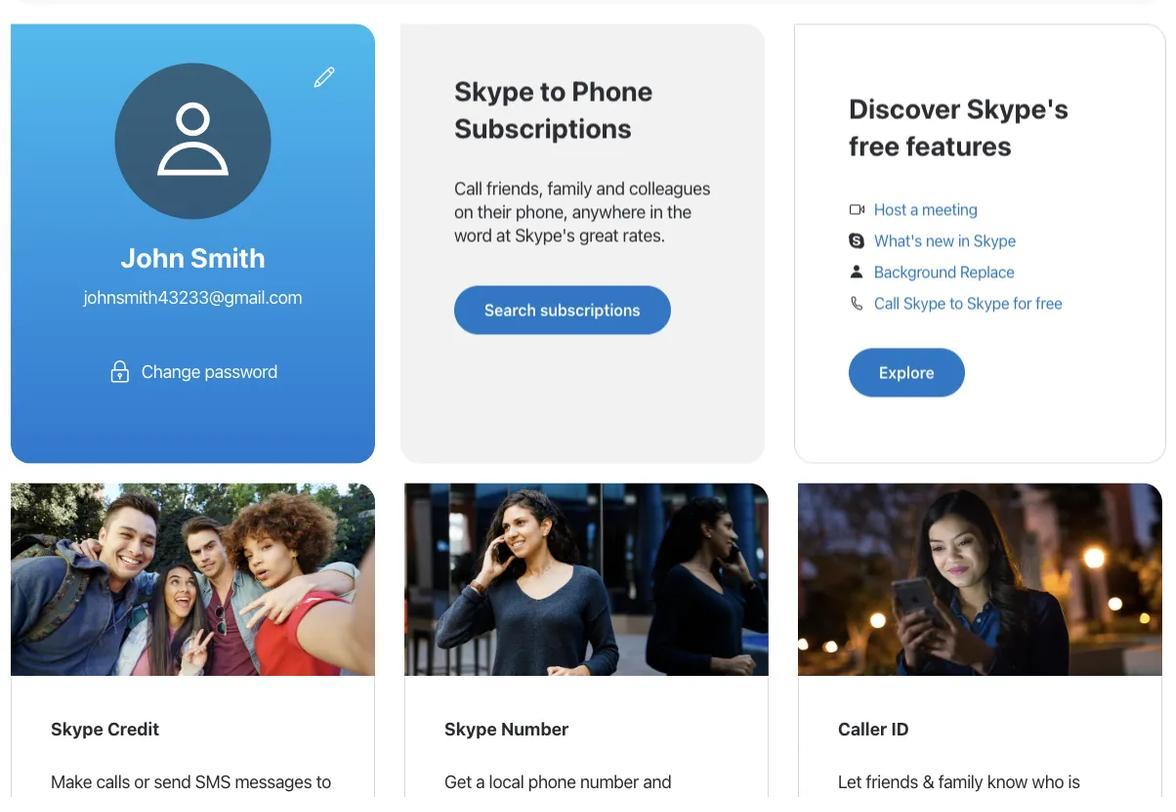 Task type: vqa. For each thing, say whether or not it's contained in the screenshot.
Legend at the right top of the page
no



Task type: describe. For each thing, give the bounding box(es) containing it.
sms
[[195, 771, 231, 792]]

skype number
[[445, 719, 569, 740]]

meeting
[[923, 200, 978, 219]]

phone,
[[516, 201, 568, 222]]

&
[[923, 771, 935, 792]]

local
[[489, 771, 524, 792]]

messages
[[235, 771, 312, 792]]

make calls or send sms messages to friends, family and colleagues directl
[[51, 771, 335, 797]]

phone
[[572, 75, 653, 107]]

the
[[667, 201, 692, 222]]

friends, inside call friends, family and colleagues on their phone, anywhere in the word at skype's great rates.
[[487, 177, 544, 198]]

john smith
[[120, 241, 266, 273]]

replace
[[961, 263, 1015, 281]]

subscriptions
[[454, 112, 632, 144]]

family inside call friends, family and colleagues on their phone, anywhere in the word at skype's great rates.
[[548, 177, 593, 198]]

change password link
[[141, 361, 278, 382]]


[[313, 65, 336, 88]]

search subscriptions button
[[454, 286, 671, 335]]

to inside discover skype's free features 'region'
[[950, 294, 964, 312]]

search subscriptions
[[485, 301, 641, 320]]

answer
[[445, 795, 499, 797]]

is
[[1069, 771, 1081, 792]]


[[108, 360, 132, 384]]

at
[[496, 224, 511, 245]]

subscriptions
[[540, 301, 641, 320]]

in inside discover skype's free features 'region'
[[958, 231, 970, 250]]

what's
[[875, 231, 923, 250]]

number
[[580, 771, 639, 792]]

and inside let friends & family know who is calling and make sure your calls ge
[[891, 795, 920, 797]]

their
[[478, 201, 512, 222]]

colleagues inside call friends, family and colleagues on their phone, anywhere in the word at skype's great rates.
[[629, 177, 711, 198]]

discover skype's free features
[[849, 92, 1069, 162]]

or
[[134, 771, 150, 792]]

call skype to skype for free link
[[875, 294, 1063, 312]]

search
[[485, 301, 536, 320]]

rates.
[[623, 224, 666, 245]]

friends, inside make calls or send sms messages to friends, family and colleagues directl
[[51, 795, 108, 797]]

discover
[[849, 92, 961, 125]]

and inside call friends, family and colleagues on their phone, anywhere in the word at skype's great rates.
[[597, 177, 625, 198]]

calls inside get a local phone number and answer incoming calls from anywher
[[577, 795, 611, 797]]

skype up get
[[445, 719, 497, 740]]

for
[[1014, 294, 1032, 312]]

incoming
[[503, 795, 573, 797]]

a inside 'region'
[[911, 200, 919, 219]]

call inside discover skype's free features 'region'
[[875, 294, 900, 312]]

background
[[875, 263, 957, 281]]

explore button
[[849, 348, 965, 397]]

friends
[[866, 771, 919, 792]]

family inside let friends & family know who is calling and make sure your calls ge
[[939, 771, 984, 792]]

phone
[[528, 771, 576, 792]]

skype up make
[[51, 719, 103, 740]]

skype's inside call friends, family and colleagues on their phone, anywhere in the word at skype's great rates.
[[515, 224, 575, 245]]

 host a meeting
[[849, 200, 978, 219]]

skype credit
[[51, 719, 159, 740]]


[[849, 202, 865, 217]]

skype up replace
[[974, 231, 1017, 250]]

get
[[445, 771, 472, 792]]

skype down  background replace at the right top of page
[[904, 294, 946, 312]]

explore
[[880, 364, 935, 382]]

discover skype's free features region
[[835, 64, 1127, 424]]

caller id
[[839, 719, 910, 740]]

id
[[892, 719, 910, 740]]



Task type: locate. For each thing, give the bounding box(es) containing it.
0 vertical spatial to
[[540, 75, 566, 107]]

1 horizontal spatial skype's
[[967, 92, 1069, 125]]

in right the new
[[958, 231, 970, 250]]

1 horizontal spatial colleagues
[[629, 177, 711, 198]]

from
[[615, 795, 650, 797]]

family
[[548, 177, 593, 198], [939, 771, 984, 792], [112, 795, 157, 797]]

 link
[[303, 55, 346, 98]]

know
[[988, 771, 1028, 792]]

1 horizontal spatial calls
[[577, 795, 611, 797]]

skype to phone subscriptions
[[454, 75, 653, 144]]

1 horizontal spatial in
[[958, 231, 970, 250]]

skype's inside discover skype's free features
[[967, 92, 1069, 125]]

0 horizontal spatial calls
[[96, 771, 130, 792]]

and up anywhere
[[597, 177, 625, 198]]

caller
[[839, 719, 888, 740]]

calls left or
[[96, 771, 130, 792]]

1 horizontal spatial friends,
[[487, 177, 544, 198]]

to inside make calls or send sms messages to friends, family and colleagues directl
[[316, 771, 331, 792]]

1 horizontal spatial family
[[548, 177, 593, 198]]

change
[[141, 361, 200, 382]]

2 horizontal spatial family
[[939, 771, 984, 792]]

to inside skype to phone subscriptions
[[540, 75, 566, 107]]

in left the
[[650, 201, 663, 222]]


[[148, 96, 238, 186]]

new
[[926, 231, 955, 250]]

make
[[924, 795, 965, 797]]

calls inside make calls or send sms messages to friends, family and colleagues directl
[[96, 771, 130, 792]]

call
[[454, 177, 483, 198], [875, 294, 900, 312]]

1 horizontal spatial free
[[1036, 294, 1063, 312]]


[[849, 233, 865, 249]]

word
[[454, 224, 492, 245]]

2 horizontal spatial to
[[950, 294, 964, 312]]

0 vertical spatial free
[[849, 130, 900, 162]]

free inside discover skype's free features
[[849, 130, 900, 162]]

a right host
[[911, 200, 919, 219]]

free
[[849, 130, 900, 162], [1036, 294, 1063, 312]]

calls inside let friends & family know who is calling and make sure your calls ge
[[1044, 795, 1078, 797]]

family inside make calls or send sms messages to friends, family and colleagues directl
[[112, 795, 157, 797]]

in
[[650, 201, 663, 222], [958, 231, 970, 250]]

2 horizontal spatial calls
[[1044, 795, 1078, 797]]

 background replace
[[849, 263, 1015, 281]]

and up from
[[643, 771, 672, 792]]

1 horizontal spatial to
[[540, 75, 566, 107]]

call inside call friends, family and colleagues on their phone, anywhere in the word at skype's great rates.
[[454, 177, 483, 198]]

and inside make calls or send sms messages to friends, family and colleagues directl
[[161, 795, 189, 797]]

0 horizontal spatial colleagues
[[193, 795, 275, 797]]

free right for at the right top
[[1036, 294, 1063, 312]]

send
[[154, 771, 191, 792]]

on
[[454, 201, 474, 222]]

family down or
[[112, 795, 157, 797]]

 change password
[[108, 360, 278, 384]]

0 vertical spatial family
[[548, 177, 593, 198]]

0 horizontal spatial skype's
[[515, 224, 575, 245]]

0 horizontal spatial a
[[476, 771, 485, 792]]

john
[[120, 241, 185, 273]]

and inside get a local phone number and answer incoming calls from anywher
[[643, 771, 672, 792]]

skype inside skype to phone subscriptions
[[454, 75, 534, 107]]

host a meeting link
[[875, 200, 978, 219]]

0 vertical spatial colleagues
[[629, 177, 711, 198]]

0 horizontal spatial call
[[454, 177, 483, 198]]

let
[[839, 771, 862, 792]]

to
[[540, 75, 566, 107], [950, 294, 964, 312], [316, 771, 331, 792]]

skype's up features
[[967, 92, 1069, 125]]

 call skype to skype for free
[[849, 294, 1063, 312]]

2 vertical spatial family
[[112, 795, 157, 797]]

family up phone,
[[548, 177, 593, 198]]

credit
[[107, 719, 159, 740]]

in inside call friends, family and colleagues on their phone, anywhere in the word at skype's great rates.
[[650, 201, 663, 222]]

0 horizontal spatial friends,
[[51, 795, 108, 797]]

a inside get a local phone number and answer incoming calls from anywher
[[476, 771, 485, 792]]

johnsmith43233@gmail.com
[[84, 287, 302, 308]]

smith
[[190, 241, 266, 273]]

friends, up their
[[487, 177, 544, 198]]

and down friends
[[891, 795, 920, 797]]

background replace link
[[875, 263, 1015, 281]]

0 vertical spatial friends,
[[487, 177, 544, 198]]

1 vertical spatial colleagues
[[193, 795, 275, 797]]

calls down who
[[1044, 795, 1078, 797]]

colleagues
[[629, 177, 711, 198], [193, 795, 275, 797]]

family up make
[[939, 771, 984, 792]]

what's new in skype link
[[875, 231, 1017, 250]]

skype up "subscriptions"
[[454, 75, 534, 107]]

skype down replace
[[967, 294, 1010, 312]]

0 vertical spatial a
[[911, 200, 919, 219]]

features
[[906, 130, 1012, 162]]

a up answer
[[476, 771, 485, 792]]

1 vertical spatial to
[[950, 294, 964, 312]]

great
[[579, 224, 619, 245]]

number
[[501, 719, 569, 740]]

0 horizontal spatial in
[[650, 201, 663, 222]]

host
[[875, 200, 907, 219]]

 what's new in skype
[[849, 231, 1017, 250]]

call up on
[[454, 177, 483, 198]]

0 vertical spatial call
[[454, 177, 483, 198]]

1 horizontal spatial call
[[875, 294, 900, 312]]

calls
[[96, 771, 130, 792], [577, 795, 611, 797], [1044, 795, 1078, 797]]

a
[[911, 200, 919, 219], [476, 771, 485, 792]]

friends,
[[487, 177, 544, 198], [51, 795, 108, 797]]

1 vertical spatial friends,
[[51, 795, 108, 797]]

make
[[51, 771, 92, 792]]

2 vertical spatial to
[[316, 771, 331, 792]]

to down background replace link
[[950, 294, 964, 312]]

free down discover
[[849, 130, 900, 162]]

1 vertical spatial family
[[939, 771, 984, 792]]

sure
[[969, 795, 1002, 797]]

1 horizontal spatial a
[[911, 200, 919, 219]]

anywhere
[[572, 201, 646, 222]]

colleagues up the
[[629, 177, 711, 198]]


[[849, 296, 865, 311]]

who
[[1032, 771, 1065, 792]]

password
[[205, 361, 278, 382]]


[[849, 264, 865, 280]]

0 vertical spatial skype's
[[967, 92, 1069, 125]]

colleagues inside make calls or send sms messages to friends, family and colleagues directl
[[193, 795, 275, 797]]

to right messages
[[316, 771, 331, 792]]

call friends, family and colleagues on their phone, anywhere in the word at skype's great rates.
[[454, 177, 711, 245]]

friends, down make
[[51, 795, 108, 797]]

skype
[[454, 75, 534, 107], [974, 231, 1017, 250], [904, 294, 946, 312], [967, 294, 1010, 312], [51, 719, 103, 740], [445, 719, 497, 740]]

calling
[[839, 795, 887, 797]]

0 horizontal spatial to
[[316, 771, 331, 792]]

0 horizontal spatial family
[[112, 795, 157, 797]]

to up "subscriptions"
[[540, 75, 566, 107]]

0 horizontal spatial free
[[849, 130, 900, 162]]

let friends & family know who is calling and make sure your calls ge
[[839, 771, 1107, 797]]

1 vertical spatial skype's
[[515, 224, 575, 245]]

skype's down phone,
[[515, 224, 575, 245]]

1 vertical spatial in
[[958, 231, 970, 250]]

1 vertical spatial a
[[476, 771, 485, 792]]

get a local phone number and answer incoming calls from anywher
[[445, 771, 728, 797]]

call right 
[[875, 294, 900, 312]]

skype's
[[967, 92, 1069, 125], [515, 224, 575, 245]]

and down send
[[161, 795, 189, 797]]

1 vertical spatial call
[[875, 294, 900, 312]]

0 vertical spatial in
[[650, 201, 663, 222]]

and
[[597, 177, 625, 198], [643, 771, 672, 792], [161, 795, 189, 797], [891, 795, 920, 797]]

your
[[1006, 795, 1040, 797]]

 
[[148, 65, 336, 186]]

calls down number at the bottom of the page
[[577, 795, 611, 797]]

1 vertical spatial free
[[1036, 294, 1063, 312]]

colleagues down sms on the bottom
[[193, 795, 275, 797]]



